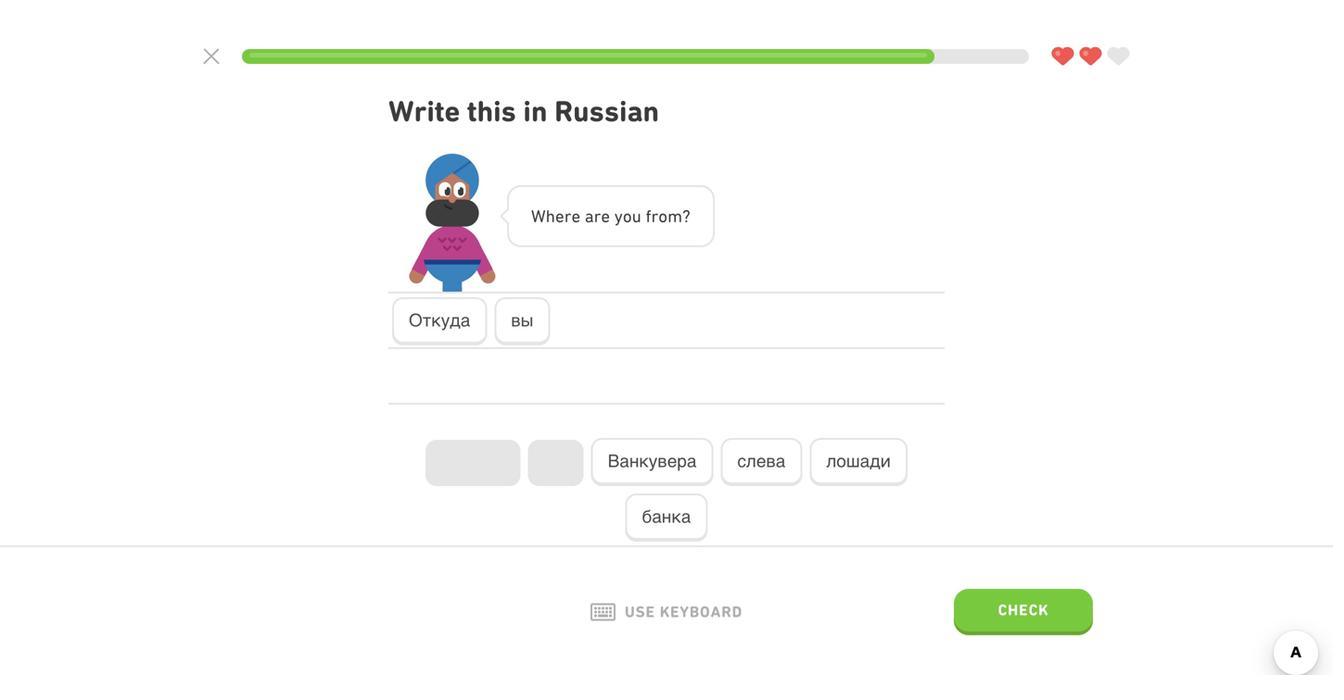 Task type: vqa. For each thing, say whether or not it's contained in the screenshot.
Lesson Icon
no



Task type: describe. For each thing, give the bounding box(es) containing it.
m
[[668, 206, 683, 226]]

y
[[614, 206, 623, 226]]

check
[[998, 602, 1049, 620]]

2 r from the left
[[594, 206, 601, 226]]

лошади
[[826, 452, 891, 472]]

write
[[388, 94, 460, 128]]

слева
[[738, 452, 786, 472]]

1 r from the left
[[564, 206, 572, 226]]

a
[[585, 206, 594, 226]]

откуда
[[409, 311, 470, 331]]

3 r from the left
[[651, 206, 659, 226]]

лошади button
[[810, 439, 908, 487]]

e for w
[[555, 206, 564, 226]]

russian
[[555, 94, 659, 128]]

in
[[523, 94, 548, 128]]

вы button
[[494, 298, 550, 346]]

keyboard
[[660, 604, 743, 622]]

ванкувера button
[[591, 439, 713, 487]]

use keyboard button
[[590, 604, 743, 622]]

write this in russian
[[388, 94, 659, 128]]

h
[[546, 206, 555, 226]]



Task type: locate. For each thing, give the bounding box(es) containing it.
w
[[531, 206, 546, 226]]

r left y
[[594, 206, 601, 226]]

check button
[[954, 590, 1093, 636]]

r right u
[[651, 206, 659, 226]]

w h e r e
[[531, 206, 581, 226]]

e
[[555, 206, 564, 226], [572, 206, 581, 226], [601, 206, 610, 226]]

1 horizontal spatial e
[[572, 206, 581, 226]]

use keyboard
[[625, 604, 743, 622]]

вы
[[511, 311, 534, 331]]

0 horizontal spatial e
[[555, 206, 564, 226]]

r right 'h'
[[564, 206, 572, 226]]

1 o from the left
[[623, 206, 632, 226]]

ванкувера
[[608, 452, 697, 472]]

this
[[467, 94, 516, 128]]

2 horizontal spatial e
[[601, 206, 610, 226]]

0 horizontal spatial o
[[623, 206, 632, 226]]

e left y
[[601, 206, 610, 226]]

слева button
[[721, 439, 802, 487]]

0 horizontal spatial r
[[564, 206, 572, 226]]

1 horizontal spatial o
[[659, 206, 668, 226]]

откуда button
[[392, 298, 487, 346]]

2 e from the left
[[572, 206, 581, 226]]

y o u f r o m ?
[[614, 206, 691, 226]]

u
[[632, 206, 641, 226]]

e right w
[[555, 206, 564, 226]]

банка button
[[626, 494, 708, 542]]

2 horizontal spatial r
[[651, 206, 659, 226]]

r
[[564, 206, 572, 226], [594, 206, 601, 226], [651, 206, 659, 226]]

o right f
[[659, 206, 668, 226]]

3 e from the left
[[601, 206, 610, 226]]

1 e from the left
[[555, 206, 564, 226]]

e left a
[[572, 206, 581, 226]]

o
[[623, 206, 632, 226], [659, 206, 668, 226]]

?
[[683, 206, 691, 226]]

f
[[646, 206, 651, 226]]

2 o from the left
[[659, 206, 668, 226]]

progress bar
[[242, 49, 1029, 64]]

o left f
[[623, 206, 632, 226]]

1 horizontal spatial r
[[594, 206, 601, 226]]

a r e
[[585, 206, 610, 226]]

use
[[625, 604, 655, 622]]

банка
[[642, 507, 691, 527]]

e for a
[[601, 206, 610, 226]]



